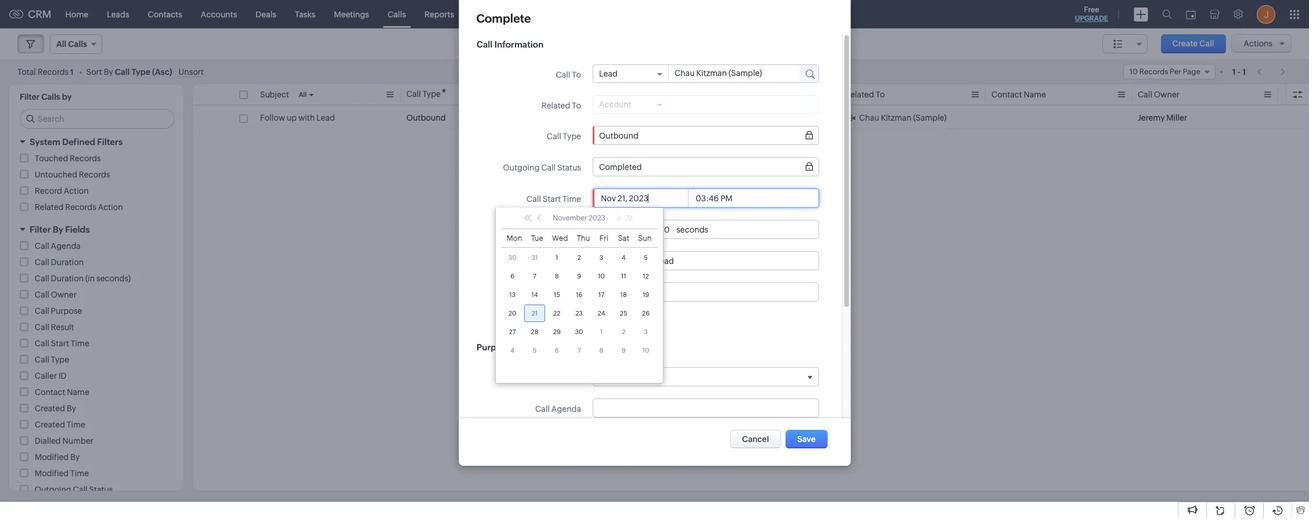 Task type: describe. For each thing, give the bounding box(es) containing it.
duration left (in
[[51, 274, 84, 283]]

records for untouched
[[79, 170, 110, 179]]

hh:mm a text field
[[693, 194, 738, 203]]

caller
[[35, 372, 57, 381]]

accounts link
[[192, 0, 246, 28]]

0 vertical spatial contact
[[992, 90, 1022, 99]]

records for touched
[[70, 154, 101, 163]]

filters
[[97, 137, 123, 147]]

seconds)
[[96, 274, 131, 283]]

untouched
[[35, 170, 77, 179]]

crm
[[28, 8, 51, 20]]

untouched records
[[35, 170, 110, 179]]

result
[[51, 323, 74, 332]]

13
[[509, 291, 516, 298]]

18
[[621, 291, 627, 298]]

voice recording
[[519, 289, 581, 298]]

created time
[[35, 420, 85, 430]]

1 horizontal spatial 4
[[622, 254, 626, 261]]

record action
[[35, 186, 89, 196]]

2 vertical spatial outgoing
[[35, 485, 71, 495]]

1 horizontal spatial call duration
[[532, 226, 581, 235]]

call inside call type *
[[406, 89, 421, 99]]

call agenda for information
[[535, 405, 581, 414]]

created for created by
[[35, 404, 65, 413]]

time up november
[[562, 195, 581, 204]]

unsort
[[179, 67, 204, 76]]

12
[[643, 273, 649, 280]]

total
[[17, 67, 36, 76]]

0 vertical spatial 10
[[598, 273, 605, 280]]

november
[[553, 214, 587, 222]]

1 down wed at the top of page
[[556, 254, 558, 261]]

0 vertical spatial call duration
[[699, 90, 748, 99]]

free upgrade
[[1075, 5, 1109, 23]]

1 - 1
[[1233, 67, 1246, 76]]

pm
[[621, 113, 633, 123]]

1 vertical spatial related to
[[541, 101, 581, 110]]

15
[[554, 291, 560, 298]]

0 vertical spatial owner
[[1154, 90, 1180, 99]]

1 horizontal spatial 6
[[555, 347, 559, 354]]

record
[[35, 186, 62, 196]]

nov
[[553, 113, 568, 123]]

20
[[509, 310, 517, 317]]

records for total
[[38, 67, 69, 76]]

system defined filters
[[30, 137, 123, 147]]

-
[[1238, 67, 1241, 76]]

time up number
[[67, 420, 85, 430]]

duration up call duration (in seconds)
[[51, 258, 84, 267]]

0 horizontal spatial call owner
[[35, 290, 77, 300]]

follow up with lead
[[260, 113, 335, 123]]

0 vertical spatial 30
[[508, 254, 517, 261]]

crm link
[[9, 8, 51, 20]]

purpose of outgoing call
[[476, 343, 582, 352]]

free
[[1084, 5, 1100, 14]]

modified time
[[35, 469, 89, 478]]

leads
[[107, 10, 129, 19]]

follow
[[260, 113, 285, 123]]

0 horizontal spatial status
[[89, 485, 113, 495]]

upgrade
[[1075, 15, 1109, 23]]

minutes
[[620, 225, 653, 234]]

Completed field
[[599, 162, 812, 172]]

(in
[[85, 274, 95, 283]]

call to
[[555, 70, 581, 80]]

seconds
[[674, 225, 708, 234]]

0 horizontal spatial calls
[[41, 92, 60, 102]]

fields
[[65, 225, 90, 235]]

1 horizontal spatial status
[[557, 163, 581, 172]]

1 inside total records 1
[[70, 68, 74, 76]]

1 vertical spatial contact
[[35, 388, 65, 397]]

type up id
[[51, 355, 69, 365]]

25
[[620, 310, 627, 317]]

by for modified
[[70, 453, 80, 462]]

1 vertical spatial name
[[67, 388, 89, 397]]

0 horizontal spatial 5
[[533, 347, 537, 354]]

caller id
[[35, 372, 67, 381]]

contacts
[[148, 10, 182, 19]]

voice
[[519, 289, 540, 298]]

2 vertical spatial related
[[35, 203, 64, 212]]

accounts
[[201, 10, 237, 19]]

1 vertical spatial 30
[[575, 329, 583, 336]]

0 vertical spatial 8
[[555, 273, 559, 280]]

type left (asc)
[[131, 67, 150, 76]]

1 horizontal spatial 10
[[643, 347, 650, 354]]

0 vertical spatial to
[[572, 70, 581, 80]]

complete
[[476, 12, 531, 25]]

all
[[299, 91, 307, 98]]

1 vertical spatial 9
[[622, 347, 626, 354]]

1 vertical spatial call start time
[[526, 195, 581, 204]]

system defined filters button
[[9, 132, 184, 152]]

(sample)
[[913, 113, 947, 123]]

jeremy miller
[[1138, 113, 1188, 123]]

0 vertical spatial action
[[64, 186, 89, 196]]

2 vertical spatial to
[[572, 101, 581, 110]]

filter calls by
[[20, 92, 72, 102]]

1 vertical spatial owner
[[51, 290, 77, 300]]

with
[[298, 113, 315, 123]]

reports
[[425, 10, 454, 19]]

follow up with lead link
[[260, 112, 335, 124]]

0 horizontal spatial purpose
[[51, 307, 82, 316]]

filter by fields
[[30, 225, 90, 235]]

tue
[[531, 234, 543, 243]]

24
[[598, 310, 605, 317]]

1 horizontal spatial 2
[[622, 329, 626, 336]]

calls link
[[378, 0, 415, 28]]

meetings link
[[325, 0, 378, 28]]

type down 8,
[[562, 132, 581, 141]]

14
[[532, 291, 538, 298]]

mon
[[507, 234, 522, 243]]

1 horizontal spatial call owner
[[1138, 90, 1180, 99]]

1 horizontal spatial action
[[98, 203, 123, 212]]

1 vertical spatial 4
[[511, 347, 515, 354]]

sun
[[638, 234, 652, 243]]

created for created time
[[35, 420, 65, 430]]

home
[[65, 10, 88, 19]]

id
[[58, 372, 67, 381]]

28
[[531, 329, 539, 336]]

1 vertical spatial contact name
[[35, 388, 89, 397]]

0 vertical spatial outgoing call status
[[503, 163, 581, 172]]

related records action
[[35, 203, 123, 212]]

create
[[1173, 39, 1198, 48]]

2 horizontal spatial related
[[846, 90, 874, 99]]

tasks
[[295, 10, 316, 19]]

completed
[[599, 162, 641, 172]]

27
[[509, 329, 516, 336]]

1 vertical spatial to
[[876, 90, 885, 99]]

system
[[30, 137, 60, 147]]

0 vertical spatial outgoing
[[503, 163, 539, 172]]

1 horizontal spatial name
[[1024, 90, 1046, 99]]

1 vertical spatial outgoing
[[525, 343, 564, 352]]

campaigns
[[473, 10, 516, 19]]

leads link
[[98, 0, 139, 28]]

0 vertical spatial start
[[569, 90, 587, 99]]

november 2023
[[553, 214, 605, 222]]

call type *
[[406, 87, 447, 100]]

duration up outbound field
[[715, 90, 748, 99]]

meetings
[[334, 10, 369, 19]]

defined
[[62, 137, 95, 147]]



Task type: vqa. For each thing, say whether or not it's contained in the screenshot.


Task type: locate. For each thing, give the bounding box(es) containing it.
3 down 26
[[644, 329, 648, 336]]

call result
[[35, 323, 74, 332]]

0 horizontal spatial call duration
[[35, 258, 84, 267]]

related to up chau
[[846, 90, 885, 99]]

touched
[[35, 154, 68, 163]]

0 vertical spatial purpose
[[51, 307, 82, 316]]

(asc)
[[152, 67, 172, 76]]

calls left the by
[[41, 92, 60, 102]]

23
[[576, 310, 583, 317]]

tasks link
[[286, 0, 325, 28]]

by inside dropdown button
[[53, 225, 63, 235]]

by right sort
[[104, 67, 113, 76]]

0 vertical spatial subject
[[260, 90, 289, 99]]

1 horizontal spatial owner
[[1154, 90, 1180, 99]]

0 vertical spatial 5
[[644, 254, 648, 261]]

up
[[287, 113, 297, 123]]

31
[[532, 254, 538, 261]]

call duration down november
[[532, 226, 581, 235]]

created by
[[35, 404, 76, 413]]

6 up 13
[[511, 273, 515, 280]]

Account field
[[599, 100, 662, 109]]

related up chau
[[846, 90, 874, 99]]

0 horizontal spatial name
[[67, 388, 89, 397]]

7 down the 23
[[578, 347, 581, 354]]

16
[[576, 291, 583, 298]]

Lead field
[[599, 69, 662, 78]]

4 down 27
[[511, 347, 515, 354]]

1 vertical spatial call duration
[[532, 226, 581, 235]]

1 horizontal spatial related
[[541, 101, 570, 110]]

chau kitzman (sample) link
[[846, 112, 947, 124]]

4 up 11
[[622, 254, 626, 261]]

call owner
[[1138, 90, 1180, 99], [35, 290, 77, 300]]

time down the result
[[71, 339, 89, 348]]

2 horizontal spatial call duration
[[699, 90, 748, 99]]

by up created time
[[67, 404, 76, 413]]

29
[[553, 329, 561, 336]]

reports link
[[415, 0, 464, 28]]

6 down 29
[[555, 347, 559, 354]]

records down defined
[[70, 154, 101, 163]]

call duration up outbound field
[[699, 90, 748, 99]]

calls
[[388, 10, 406, 19], [41, 92, 60, 102]]

lead right with
[[317, 113, 335, 123]]

outgoing
[[503, 163, 539, 172], [525, 343, 564, 352], [35, 485, 71, 495]]

0 vertical spatial 7
[[533, 273, 537, 280]]

call start time
[[553, 90, 607, 99], [526, 195, 581, 204], [35, 339, 89, 348]]

9
[[577, 273, 581, 280], [622, 347, 626, 354]]

home link
[[56, 0, 98, 28]]

1 horizontal spatial call agenda
[[535, 405, 581, 414]]

1 vertical spatial 7
[[578, 347, 581, 354]]

0 vertical spatial modified
[[35, 453, 69, 462]]

sat
[[618, 234, 629, 243]]

created up dialled
[[35, 420, 65, 430]]

0 horizontal spatial agenda
[[51, 242, 81, 251]]

1 vertical spatial created
[[35, 420, 65, 430]]

1 vertical spatial outgoing call status
[[35, 485, 113, 495]]

0 vertical spatial status
[[557, 163, 581, 172]]

chau
[[859, 113, 880, 123]]

type left *
[[423, 89, 441, 99]]

0 horizontal spatial related to
[[541, 101, 581, 110]]

status down 8,
[[557, 163, 581, 172]]

1 vertical spatial action
[[98, 203, 123, 212]]

19
[[643, 291, 649, 298]]

2
[[578, 254, 581, 261], [622, 329, 626, 336]]

related up "nov"
[[541, 101, 570, 110]]

2 modified from the top
[[35, 469, 69, 478]]

call agenda
[[35, 242, 81, 251], [535, 405, 581, 414]]

0 vertical spatial related
[[846, 90, 874, 99]]

filter left fields
[[30, 225, 51, 235]]

1 vertical spatial call type
[[35, 355, 69, 365]]

1 vertical spatial lead
[[317, 113, 335, 123]]

call duration up call duration (in seconds)
[[35, 258, 84, 267]]

modified down dialled
[[35, 453, 69, 462]]

call start time down call to
[[553, 90, 607, 99]]

start down the result
[[51, 339, 69, 348]]

calls left reports
[[388, 10, 406, 19]]

10 down 26
[[643, 347, 650, 354]]

*
[[441, 87, 447, 100]]

0 vertical spatial 9
[[577, 273, 581, 280]]

nov 8, 2023 12:07 pm
[[553, 113, 633, 123]]

call duration (in seconds)
[[35, 274, 131, 283]]

0 horizontal spatial start
[[51, 339, 69, 348]]

1 vertical spatial 5
[[533, 347, 537, 354]]

None text field
[[668, 65, 789, 81], [599, 256, 812, 266], [599, 288, 812, 297], [668, 65, 789, 81], [599, 256, 812, 266], [599, 288, 812, 297]]

1 vertical spatial purpose
[[476, 343, 511, 352]]

subject up follow
[[260, 90, 289, 99]]

outbound down the 12:07
[[599, 131, 638, 140]]

12:07
[[599, 113, 620, 123]]

1 horizontal spatial 3
[[644, 329, 648, 336]]

2023 up fri
[[589, 214, 605, 222]]

filter for filter by fields
[[30, 225, 51, 235]]

agenda for calls
[[51, 242, 81, 251]]

call type up caller id
[[35, 355, 69, 365]]

to
[[572, 70, 581, 80], [876, 90, 885, 99], [572, 101, 581, 110]]

by left fields
[[53, 225, 63, 235]]

2023 right 8,
[[578, 113, 598, 123]]

call information
[[476, 39, 543, 49]]

2 vertical spatial call start time
[[35, 339, 89, 348]]

1 created from the top
[[35, 404, 65, 413]]

sort by call type (asc)
[[86, 67, 172, 76]]

1 vertical spatial 2
[[622, 329, 626, 336]]

Outbound field
[[599, 131, 812, 140]]

name
[[1024, 90, 1046, 99], [67, 388, 89, 397]]

0 vertical spatial calls
[[388, 10, 406, 19]]

chau kitzman (sample)
[[859, 113, 947, 123]]

records
[[38, 67, 69, 76], [70, 154, 101, 163], [79, 170, 110, 179], [65, 203, 96, 212]]

1 right -
[[1243, 67, 1246, 76]]

0 vertical spatial 2023
[[578, 113, 598, 123]]

records up fields
[[65, 203, 96, 212]]

touched records
[[35, 154, 101, 163]]

type inside call type *
[[423, 89, 441, 99]]

1 vertical spatial calls
[[41, 92, 60, 102]]

subject down wed at the top of page
[[552, 257, 581, 267]]

by for created
[[67, 404, 76, 413]]

0 vertical spatial contact name
[[992, 90, 1046, 99]]

records down 'touched records'
[[79, 170, 110, 179]]

modified by
[[35, 453, 80, 462]]

type
[[131, 67, 150, 76], [423, 89, 441, 99], [562, 132, 581, 141], [51, 355, 69, 365]]

duration
[[715, 90, 748, 99], [548, 226, 581, 235], [51, 258, 84, 267], [51, 274, 84, 283]]

sort
[[86, 67, 102, 76]]

call inside button
[[1200, 39, 1215, 48]]

8,
[[570, 113, 577, 123]]

related to up "nov"
[[541, 101, 581, 110]]

outbound down call type *
[[406, 113, 446, 123]]

modified for modified by
[[35, 453, 69, 462]]

call owner up "jeremy miller"
[[1138, 90, 1180, 99]]

action up filter by fields dropdown button on the left of the page
[[98, 203, 123, 212]]

lead up account
[[599, 69, 617, 78]]

0 horizontal spatial lead
[[317, 113, 335, 123]]

start
[[569, 90, 587, 99], [542, 195, 560, 204], [51, 339, 69, 348]]

0 vertical spatial call agenda
[[35, 242, 81, 251]]

0 vertical spatial lead
[[599, 69, 617, 78]]

recording
[[541, 289, 581, 298]]

actions
[[1244, 39, 1273, 48]]

purpose up the result
[[51, 307, 82, 316]]

0 vertical spatial filter
[[20, 92, 40, 102]]

wed
[[552, 234, 568, 243]]

9 up 16
[[577, 273, 581, 280]]

purpose left of
[[476, 343, 511, 352]]

status
[[557, 163, 581, 172], [89, 485, 113, 495]]

agenda for information
[[551, 405, 581, 414]]

1 vertical spatial 2023
[[589, 214, 605, 222]]

created up created time
[[35, 404, 65, 413]]

modified
[[35, 453, 69, 462], [35, 469, 69, 478]]

create call button
[[1161, 34, 1226, 53]]

0 horizontal spatial 7
[[533, 273, 537, 280]]

account
[[599, 100, 631, 109]]

0 horizontal spatial 10
[[598, 273, 605, 280]]

outgoing call status
[[503, 163, 581, 172], [35, 485, 113, 495]]

campaigns link
[[464, 0, 525, 28]]

created
[[35, 404, 65, 413], [35, 420, 65, 430]]

outgoing call status down modified time
[[35, 485, 113, 495]]

0 horizontal spatial action
[[64, 186, 89, 196]]

21
[[532, 310, 538, 317]]

thu
[[577, 234, 590, 243]]

owner up 'call purpose'
[[51, 290, 77, 300]]

1 modified from the top
[[35, 453, 69, 462]]

1 vertical spatial modified
[[35, 469, 69, 478]]

1 horizontal spatial 5
[[644, 254, 648, 261]]

filter down total
[[20, 92, 40, 102]]

modified down modified by
[[35, 469, 69, 478]]

1 vertical spatial outbound
[[599, 131, 638, 140]]

navigation
[[1252, 63, 1292, 80]]

1 left -
[[1233, 67, 1236, 76]]

1 horizontal spatial lead
[[599, 69, 617, 78]]

30 down the 23
[[575, 329, 583, 336]]

None field
[[599, 373, 812, 382]]

outgoing call status down "nov"
[[503, 163, 581, 172]]

2 down thu
[[578, 254, 581, 261]]

information
[[494, 39, 543, 49]]

7 up voice
[[533, 273, 537, 280]]

call owner up 'call purpose'
[[35, 290, 77, 300]]

related down record
[[35, 203, 64, 212]]

create call
[[1173, 39, 1215, 48]]

1 horizontal spatial related to
[[846, 90, 885, 99]]

deals
[[256, 10, 276, 19]]

8
[[555, 273, 559, 280], [600, 347, 604, 354]]

1 down 24
[[600, 329, 603, 336]]

1 horizontal spatial contact name
[[992, 90, 1046, 99]]

Search text field
[[20, 110, 174, 128]]

1 horizontal spatial outbound
[[599, 131, 638, 140]]

1 horizontal spatial agenda
[[551, 405, 581, 414]]

0 vertical spatial 3
[[600, 254, 603, 261]]

start up november
[[542, 195, 560, 204]]

time up account
[[589, 90, 607, 99]]

0 vertical spatial call type
[[546, 132, 581, 141]]

filter inside dropdown button
[[30, 225, 51, 235]]

calls inside calls link
[[388, 10, 406, 19]]

8 down 24
[[600, 347, 604, 354]]

2023
[[578, 113, 598, 123], [589, 214, 605, 222]]

1 vertical spatial 8
[[600, 347, 604, 354]]

1 vertical spatial agenda
[[551, 405, 581, 414]]

0 horizontal spatial call agenda
[[35, 242, 81, 251]]

26
[[642, 310, 650, 317]]

1 horizontal spatial call type
[[546, 132, 581, 141]]

call type
[[546, 132, 581, 141], [35, 355, 69, 365]]

None button
[[730, 430, 781, 449], [786, 430, 828, 449], [730, 430, 781, 449], [786, 430, 828, 449]]

by down number
[[70, 453, 80, 462]]

0 horizontal spatial call type
[[35, 355, 69, 365]]

1 horizontal spatial subject
[[552, 257, 581, 267]]

call agenda for calls
[[35, 242, 81, 251]]

1 vertical spatial 6
[[555, 347, 559, 354]]

30 down mon
[[508, 254, 517, 261]]

dialled
[[35, 437, 61, 446]]

0 horizontal spatial 9
[[577, 273, 581, 280]]

1 horizontal spatial calls
[[388, 10, 406, 19]]

purpose
[[51, 307, 82, 316], [476, 343, 511, 352]]

filter for filter calls by
[[20, 92, 40, 102]]

by for sort
[[104, 67, 113, 76]]

1 left sort
[[70, 68, 74, 76]]

6
[[511, 273, 515, 280], [555, 347, 559, 354]]

owner up "jeremy miller"
[[1154, 90, 1180, 99]]

2 vertical spatial start
[[51, 339, 69, 348]]

9 down the 25
[[622, 347, 626, 354]]

records up filter calls by
[[38, 67, 69, 76]]

10 up '17'
[[598, 273, 605, 280]]

0 vertical spatial 2
[[578, 254, 581, 261]]

start down call to
[[569, 90, 587, 99]]

outbound
[[406, 113, 446, 123], [599, 131, 638, 140]]

1 horizontal spatial 9
[[622, 347, 626, 354]]

by for filter
[[53, 225, 63, 235]]

8 up recording
[[555, 273, 559, 280]]

records for related
[[65, 203, 96, 212]]

0 vertical spatial call start time
[[553, 90, 607, 99]]

5 right of
[[533, 347, 537, 354]]

dialled number
[[35, 437, 94, 446]]

3 down fri
[[600, 254, 603, 261]]

1 vertical spatial 10
[[643, 347, 650, 354]]

modified for modified time
[[35, 469, 69, 478]]

contacts link
[[139, 0, 192, 28]]

call start time down the result
[[35, 339, 89, 348]]

0 vertical spatial call owner
[[1138, 90, 1180, 99]]

0 vertical spatial related to
[[846, 90, 885, 99]]

miller
[[1167, 113, 1188, 123]]

2 created from the top
[[35, 420, 65, 430]]

1 vertical spatial related
[[541, 101, 570, 110]]

5
[[644, 254, 648, 261], [533, 347, 537, 354]]

status down number
[[89, 485, 113, 495]]

action up "related records action"
[[64, 186, 89, 196]]

call type down "nov"
[[546, 132, 581, 141]]

22
[[553, 310, 561, 317]]

0 vertical spatial outbound
[[406, 113, 446, 123]]

call start time up november
[[526, 195, 581, 204]]

2 down the 25
[[622, 329, 626, 336]]

1 vertical spatial 3
[[644, 329, 648, 336]]

1 horizontal spatial start
[[542, 195, 560, 204]]

by
[[104, 67, 113, 76], [53, 225, 63, 235], [67, 404, 76, 413], [70, 453, 80, 462]]

1 horizontal spatial 7
[[578, 347, 581, 354]]

time down modified by
[[70, 469, 89, 478]]

1
[[1233, 67, 1236, 76], [1243, 67, 1246, 76], [70, 68, 74, 76], [556, 254, 558, 261], [600, 329, 603, 336]]

None text field
[[602, 225, 617, 234], [656, 225, 672, 234], [602, 225, 617, 234], [656, 225, 672, 234]]

5 up 12
[[644, 254, 648, 261]]

0 horizontal spatial 6
[[511, 273, 515, 280]]

0 horizontal spatial contact
[[35, 388, 65, 397]]

duration down november
[[548, 226, 581, 235]]

2 horizontal spatial start
[[569, 90, 587, 99]]

mmm d, yyyy text field
[[599, 194, 688, 203]]

0 horizontal spatial 3
[[600, 254, 603, 261]]



